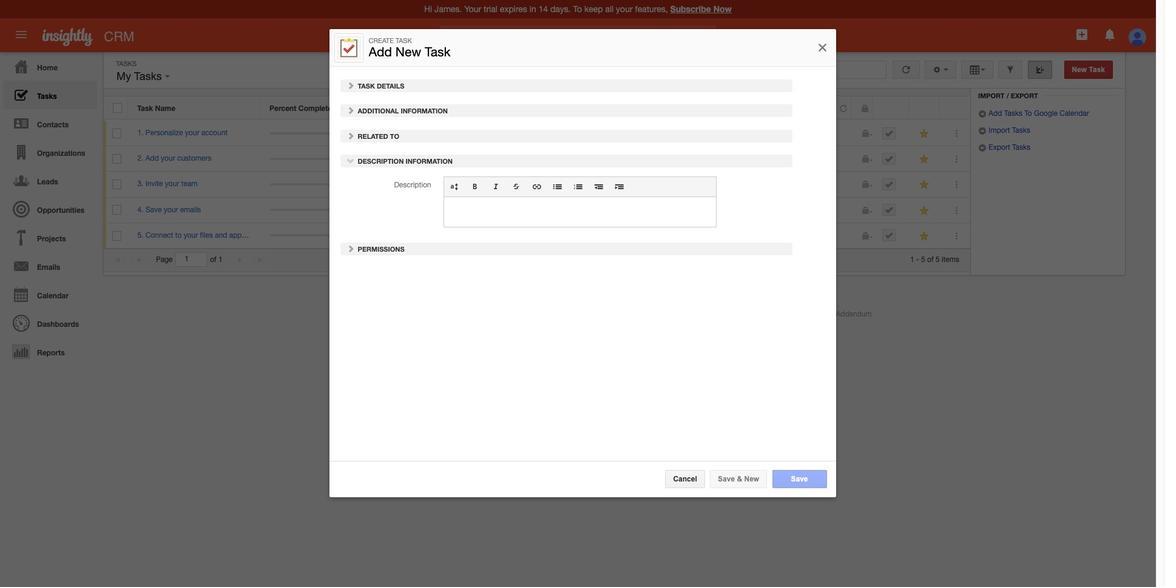 Task type: describe. For each thing, give the bounding box(es) containing it.
0% complete image for 3. invite your team
[[270, 183, 342, 186]]

details
[[377, 82, 405, 90]]

james peterson inside james peterson cell
[[576, 154, 628, 163]]

responsible
[[361, 104, 404, 113]]

cancel button
[[666, 471, 705, 489]]

following image for 1. personalize your account
[[919, 128, 931, 140]]

cancel
[[674, 476, 697, 484]]

2 column header from the left
[[852, 97, 873, 120]]

data processing addendum
[[781, 310, 872, 319]]

following image for 5. connect to your files and apps
[[919, 231, 931, 242]]

started for 4. save your emails
[[722, 206, 746, 214]]

0% complete image for 1. personalize your account
[[270, 132, 342, 135]]

export tasks
[[987, 143, 1031, 152]]

name
[[155, 104, 176, 113]]

task details
[[356, 82, 405, 90]]

4.
[[137, 206, 144, 214]]

new task
[[1073, 66, 1106, 74]]

export tasks link
[[979, 143, 1031, 152]]

connect
[[146, 231, 173, 240]]

permissions
[[356, 245, 405, 253]]

tasks up my
[[116, 60, 137, 67]]

your for save
[[164, 206, 178, 214]]

2 horizontal spatial add
[[989, 109, 1003, 118]]

/
[[1007, 92, 1009, 100]]

1.
[[137, 129, 144, 137]]

2.
[[137, 154, 144, 163]]

complete
[[299, 104, 332, 113]]

not started cell for 3. invite your team
[[699, 172, 831, 198]]

save & new
[[718, 476, 760, 484]]

your for add
[[161, 154, 175, 163]]

tasks up import tasks
[[1005, 109, 1023, 118]]

add inside "row"
[[146, 154, 159, 163]]

status
[[707, 104, 730, 113]]

leads link
[[3, 166, 97, 195]]

show sidebar image
[[1036, 66, 1045, 74]]

percent complete indicator responsible user
[[270, 104, 422, 113]]

chevron right image for permissions
[[346, 245, 355, 253]]

not started cell for 2. add your customers
[[699, 146, 831, 172]]

information for description information
[[406, 157, 453, 165]]

display: grid image
[[969, 66, 981, 74]]

your inside row
[[184, 231, 198, 240]]

2 5 from the left
[[936, 256, 940, 264]]

additional information
[[356, 107, 448, 115]]

1 - 5 of 5 items
[[911, 256, 960, 264]]

started for 2. add your customers
[[722, 154, 746, 163]]

of 1
[[210, 256, 223, 264]]

reports
[[37, 348, 65, 358]]

data processing addendum link
[[781, 310, 872, 319]]

description for description information
[[358, 157, 404, 165]]

date
[[493, 104, 509, 113]]

not for 1. personalize your account
[[708, 129, 720, 137]]

my tasks button
[[114, 67, 173, 86]]

not started for 4. save your emails
[[708, 206, 746, 214]]

peterson for 2. add your customers's james peterson link
[[385, 154, 414, 163]]

peterson for james peterson link under owner
[[599, 129, 628, 137]]

3. invite your team
[[137, 180, 198, 188]]

owner
[[593, 104, 616, 113]]

notifications image
[[1103, 27, 1118, 42]]

add tasks to google calendar link
[[979, 109, 1090, 118]]

toolbar inside add new task dialog
[[444, 177, 716, 197]]

2. add your customers
[[137, 154, 212, 163]]

percent
[[270, 104, 297, 113]]

indicator
[[334, 104, 365, 113]]

related
[[358, 132, 388, 140]]

started for 3. invite your team
[[722, 180, 746, 188]]

recycle bin
[[991, 77, 1036, 85]]

james for 1. personalize your account's james peterson link
[[361, 129, 383, 137]]

opportunities link
[[3, 195, 97, 223]]

0 horizontal spatial save
[[146, 206, 162, 214]]

not started for 3. invite your team
[[708, 180, 746, 188]]

calendar link
[[3, 280, 97, 309]]

0% complete image for 4. save your emails
[[270, 209, 342, 211]]

team
[[181, 180, 198, 188]]

subscribe now
[[671, 4, 732, 14]]

1 horizontal spatial of
[[928, 256, 934, 264]]

add new task dialog
[[329, 29, 836, 498]]

add tasks to google calendar
[[987, 109, 1090, 118]]

create
[[369, 37, 394, 45]]

recycle
[[991, 77, 1023, 85]]

james for 2. add your customers's james peterson link
[[361, 154, 383, 163]]

1 horizontal spatial calendar
[[1060, 109, 1090, 118]]

not started cell for 4. save your emails
[[699, 198, 831, 223]]

not started cell for 1. personalize your account
[[699, 121, 831, 146]]

task owner
[[575, 104, 616, 113]]

create task add new task
[[369, 37, 451, 59]]

james peterson link for 1. personalize your account
[[361, 129, 414, 137]]

-
[[917, 256, 920, 264]]

row containing 3. invite your team
[[104, 172, 971, 198]]

tasks up contacts link
[[37, 92, 57, 101]]

not for 2. add your customers
[[708, 154, 720, 163]]

crm
[[104, 29, 134, 44]]

new inside button
[[745, 476, 760, 484]]

refresh list image
[[901, 66, 912, 74]]

1. personalize your account
[[137, 129, 228, 137]]

contacts link
[[3, 109, 97, 138]]

import for import tasks
[[989, 126, 1011, 135]]

james for james peterson link under owner
[[576, 129, 597, 137]]

not for 3. invite your team
[[708, 180, 720, 188]]

import tasks
[[987, 126, 1031, 135]]

description information
[[356, 157, 453, 165]]

chevron right image for task details
[[346, 81, 355, 90]]

google
[[1035, 109, 1058, 118]]

tasks down add tasks to google calendar link
[[1013, 126, 1031, 135]]

3.
[[137, 180, 144, 188]]

additional
[[358, 107, 399, 115]]

leads
[[37, 177, 58, 186]]

chevron right image for related to
[[346, 131, 355, 140]]

peterson for james peterson link under james peterson cell
[[599, 180, 628, 188]]

0 horizontal spatial of
[[210, 256, 216, 264]]

user
[[406, 104, 422, 113]]

subscribe
[[671, 4, 711, 14]]

files
[[200, 231, 213, 240]]

row containing 1. personalize your account
[[104, 121, 971, 146]]

bin
[[1024, 77, 1036, 85]]

my
[[117, 70, 131, 83]]

5. connect to your files and apps link
[[137, 231, 252, 240]]

related to
[[356, 132, 400, 140]]

add inside create task add new task
[[369, 45, 392, 59]]

save button
[[773, 471, 827, 489]]

home link
[[3, 52, 97, 81]]

started for 1. personalize your account
[[722, 129, 746, 137]]

import / export
[[979, 92, 1039, 100]]



Task type: locate. For each thing, give the bounding box(es) containing it.
0 horizontal spatial 1
[[219, 256, 223, 264]]

tasks
[[116, 60, 137, 67], [134, 70, 162, 83], [37, 92, 57, 101], [1005, 109, 1023, 118], [1013, 126, 1031, 135], [1013, 143, 1031, 152]]

data
[[781, 310, 796, 319]]

1 vertical spatial information
[[406, 157, 453, 165]]

5.
[[137, 231, 144, 240]]

items
[[942, 256, 960, 264]]

following image inside '5. connect to your files and apps' row
[[919, 231, 931, 242]]

Search all data.... text field
[[477, 25, 716, 47]]

started
[[722, 129, 746, 137], [722, 154, 746, 163], [722, 180, 746, 188], [722, 206, 746, 214]]

4 not started cell from the top
[[699, 198, 831, 223]]

1 vertical spatial to
[[390, 132, 400, 140]]

processing
[[798, 310, 834, 319]]

information
[[401, 107, 448, 115], [406, 157, 453, 165]]

your left emails
[[164, 206, 178, 214]]

not
[[708, 129, 720, 137], [708, 154, 720, 163], [708, 180, 720, 188], [708, 206, 720, 214]]

new inside create task add new task
[[396, 45, 421, 59]]

2 vertical spatial new
[[745, 476, 760, 484]]

0 vertical spatial export
[[1011, 92, 1039, 100]]

subscribe now link
[[671, 4, 732, 14]]

1 down and
[[219, 256, 223, 264]]

import tasks link
[[979, 126, 1031, 135]]

3 row from the top
[[104, 146, 971, 172]]

chevron right image left permissions
[[346, 245, 355, 253]]

import left '/'
[[979, 92, 1005, 100]]

calendar up dashboards link
[[37, 291, 69, 301]]

close image
[[817, 41, 829, 55]]

0% complete image inside '5. connect to your files and apps' row
[[270, 235, 342, 237]]

invite
[[146, 180, 163, 188]]

your
[[185, 129, 199, 137], [161, 154, 175, 163], [165, 180, 179, 188], [164, 206, 178, 214], [184, 231, 198, 240]]

emails link
[[3, 252, 97, 280]]

chevron right image left related
[[346, 131, 355, 140]]

projects
[[37, 234, 66, 243]]

save left '&'
[[718, 476, 735, 484]]

0 horizontal spatial 5
[[922, 256, 926, 264]]

row group
[[104, 121, 971, 249]]

not for 4. save your emails
[[708, 206, 720, 214]]

export down import tasks link
[[989, 143, 1011, 152]]

0 vertical spatial calendar
[[1060, 109, 1090, 118]]

0 horizontal spatial calendar
[[37, 291, 69, 301]]

to inside add new task dialog
[[390, 132, 400, 140]]

projects link
[[3, 223, 97, 252]]

save for save & new
[[718, 476, 735, 484]]

0% complete image for 5. connect to your files and apps
[[270, 235, 342, 237]]

4. save your emails link
[[137, 206, 207, 214]]

1 0% complete image from the top
[[270, 132, 342, 135]]

tasks my tasks
[[116, 60, 165, 83]]

2 following image from the top
[[919, 154, 931, 165]]

1 vertical spatial export
[[989, 143, 1011, 152]]

organizations link
[[3, 138, 97, 166]]

4 following image from the top
[[919, 231, 931, 242]]

3. invite your team link
[[137, 180, 204, 188]]

4 0% complete image from the top
[[270, 209, 342, 211]]

date due
[[493, 104, 525, 113]]

row containing 4. save your emails
[[104, 198, 971, 223]]

1 vertical spatial calendar
[[37, 291, 69, 301]]

0 vertical spatial import
[[979, 92, 1005, 100]]

your for invite
[[165, 180, 179, 188]]

5 left items
[[936, 256, 940, 264]]

1 not started cell from the top
[[699, 121, 831, 146]]

james peterson
[[361, 129, 414, 137], [576, 129, 628, 137], [361, 154, 414, 163], [576, 154, 628, 163], [361, 180, 414, 188], [576, 180, 628, 188]]

4. save your emails
[[137, 206, 201, 214]]

column header
[[831, 97, 852, 120], [852, 97, 873, 120]]

2 started from the top
[[722, 154, 746, 163]]

0 horizontal spatial add
[[146, 154, 159, 163]]

0 vertical spatial information
[[401, 107, 448, 115]]

application
[[444, 177, 717, 228]]

to
[[175, 231, 182, 240]]

add up task details
[[369, 45, 392, 59]]

toolbar
[[444, 177, 716, 197]]

2 not from the top
[[708, 154, 720, 163]]

due
[[511, 104, 525, 113]]

not started for 2. add your customers
[[708, 154, 746, 163]]

row group containing 1. personalize your account
[[104, 121, 971, 249]]

5. connect to your files and apps row
[[104, 223, 971, 249]]

your right to
[[184, 231, 198, 240]]

emails
[[37, 263, 60, 272]]

james peterson link down owner
[[576, 129, 628, 137]]

new right create
[[396, 45, 421, 59]]

calendar inside "link"
[[37, 291, 69, 301]]

james for james peterson cell
[[576, 154, 597, 163]]

5
[[922, 256, 926, 264], [936, 256, 940, 264]]

2 0% complete image from the top
[[270, 158, 342, 160]]

None checkbox
[[113, 103, 122, 113], [113, 129, 122, 138], [113, 231, 122, 241], [113, 103, 122, 113], [113, 129, 122, 138], [113, 231, 122, 241]]

customers
[[177, 154, 212, 163]]

save right '&'
[[791, 476, 808, 484]]

import
[[979, 92, 1005, 100], [989, 126, 1011, 135]]

james peterson link
[[361, 129, 414, 137], [576, 129, 628, 137], [361, 154, 414, 163], [361, 180, 414, 188], [576, 180, 628, 188]]

5 row from the top
[[104, 198, 971, 223]]

1 vertical spatial description
[[394, 181, 431, 189]]

cell
[[484, 121, 566, 146], [831, 121, 852, 146], [852, 121, 874, 146], [874, 121, 910, 146], [484, 146, 566, 172], [831, 146, 852, 172], [852, 146, 874, 172], [874, 146, 910, 172], [484, 172, 566, 198], [831, 172, 852, 198], [852, 172, 874, 198], [874, 172, 910, 198], [352, 198, 484, 223], [484, 198, 566, 223], [566, 198, 699, 223], [831, 198, 852, 223], [852, 198, 874, 223], [874, 198, 910, 223], [352, 223, 484, 249], [484, 223, 566, 249], [566, 223, 699, 249], [699, 223, 831, 249], [831, 223, 852, 249], [852, 223, 874, 249], [874, 223, 910, 249]]

1 5 from the left
[[922, 256, 926, 264]]

3 not started cell from the top
[[699, 172, 831, 198]]

james peterson link down description information
[[361, 180, 414, 188]]

1 left "-"
[[911, 256, 915, 264]]

information down user
[[406, 157, 453, 165]]

3 following image from the top
[[919, 205, 931, 217]]

Search this list... text field
[[750, 61, 887, 79]]

add right 2.
[[146, 154, 159, 163]]

chevron right image up indicator
[[346, 81, 355, 90]]

to right related
[[390, 132, 400, 140]]

not started
[[708, 129, 746, 137], [708, 154, 746, 163], [708, 180, 746, 188], [708, 206, 746, 214]]

and
[[215, 231, 227, 240]]

james peterson link down additional
[[361, 129, 414, 137]]

4 row from the top
[[104, 172, 971, 198]]

1 horizontal spatial to
[[1025, 109, 1033, 118]]

your up 3. invite your team
[[161, 154, 175, 163]]

save for save button
[[791, 476, 808, 484]]

5. connect to your files and apps
[[137, 231, 246, 240]]

import for import / export
[[979, 92, 1005, 100]]

2. add your customers link
[[137, 154, 218, 163]]

home
[[37, 63, 58, 72]]

navigation
[[0, 52, 97, 366]]

export down bin
[[1011, 92, 1039, 100]]

0 horizontal spatial export
[[989, 143, 1011, 152]]

save & new button
[[710, 471, 768, 489]]

1 started from the top
[[722, 129, 746, 137]]

2 chevron right image from the top
[[346, 245, 355, 253]]

tasks down import tasks
[[1013, 143, 1031, 152]]

chevron right image
[[346, 106, 355, 115], [346, 131, 355, 140]]

task name
[[137, 104, 176, 113]]

0% complete image for 2. add your customers
[[270, 158, 342, 160]]

tasks link
[[3, 81, 97, 109]]

following image for 4. save your emails
[[919, 205, 931, 217]]

dashboards
[[37, 320, 79, 329]]

1 horizontal spatial add
[[369, 45, 392, 59]]

not started cell
[[699, 121, 831, 146], [699, 146, 831, 172], [699, 172, 831, 198], [699, 198, 831, 223]]

chevron down image
[[346, 157, 355, 165]]

1 column header from the left
[[831, 97, 852, 120]]

1 following image from the top
[[919, 128, 931, 140]]

2 chevron right image from the top
[[346, 131, 355, 140]]

peterson for james peterson link related to 3. invite your team
[[385, 180, 414, 188]]

2 horizontal spatial new
[[1073, 66, 1088, 74]]

chevron right image
[[346, 81, 355, 90], [346, 245, 355, 253]]

tasks right my
[[134, 70, 162, 83]]

description down description information
[[394, 181, 431, 189]]

peterson inside cell
[[599, 154, 628, 163]]

1. personalize your account link
[[137, 129, 234, 137]]

row containing 2. add your customers
[[104, 146, 971, 172]]

save right 4.
[[146, 206, 162, 214]]

of right "-"
[[928, 256, 934, 264]]

new task link
[[1065, 61, 1113, 79]]

following image
[[919, 179, 931, 191]]

following image
[[919, 128, 931, 140], [919, 154, 931, 165], [919, 205, 931, 217], [919, 231, 931, 242]]

0 horizontal spatial new
[[396, 45, 421, 59]]

1 vertical spatial chevron right image
[[346, 245, 355, 253]]

information for additional information
[[401, 107, 448, 115]]

2 not started cell from the top
[[699, 146, 831, 172]]

navigation containing home
[[0, 52, 97, 366]]

1 vertical spatial chevron right image
[[346, 131, 355, 140]]

following image for 2. add your customers
[[919, 154, 931, 165]]

3 not from the top
[[708, 180, 720, 188]]

peterson for james peterson cell
[[599, 154, 628, 163]]

james peterson link down related to in the left top of the page
[[361, 154, 414, 163]]

account
[[201, 129, 228, 137]]

peterson for 1. personalize your account's james peterson link
[[385, 129, 414, 137]]

james peterson link for 2. add your customers
[[361, 154, 414, 163]]

opportunities
[[37, 206, 85, 215]]

row containing task name
[[104, 97, 970, 120]]

import up export tasks link
[[989, 126, 1011, 135]]

4 started from the top
[[722, 206, 746, 214]]

not started for 1. personalize your account
[[708, 129, 746, 137]]

addendum
[[836, 310, 872, 319]]

save
[[146, 206, 162, 214], [718, 476, 735, 484], [791, 476, 808, 484]]

new right '&'
[[745, 476, 760, 484]]

1 not from the top
[[708, 129, 720, 137]]

your left account
[[185, 129, 199, 137]]

2 horizontal spatial save
[[791, 476, 808, 484]]

5 right "-"
[[922, 256, 926, 264]]

5 0% complete image from the top
[[270, 235, 342, 237]]

description down related to in the left top of the page
[[358, 157, 404, 165]]

your left team
[[165, 180, 179, 188]]

page
[[156, 256, 173, 264]]

&
[[737, 476, 743, 484]]

3 started from the top
[[722, 180, 746, 188]]

james peterson cell
[[566, 146, 699, 172]]

1 vertical spatial import
[[989, 126, 1011, 135]]

1 horizontal spatial new
[[745, 476, 760, 484]]

information down "details" in the top left of the page
[[401, 107, 448, 115]]

application inside add new task dialog
[[444, 177, 717, 228]]

1 horizontal spatial save
[[718, 476, 735, 484]]

description for description
[[394, 181, 431, 189]]

now
[[714, 4, 732, 14]]

0 vertical spatial chevron right image
[[346, 81, 355, 90]]

row
[[104, 97, 970, 120], [104, 121, 971, 146], [104, 146, 971, 172], [104, 172, 971, 198], [104, 198, 971, 223]]

4 not from the top
[[708, 206, 720, 214]]

james for james peterson link related to 3. invite your team
[[361, 180, 383, 188]]

james inside james peterson cell
[[576, 154, 597, 163]]

of down files
[[210, 256, 216, 264]]

0 vertical spatial description
[[358, 157, 404, 165]]

3 not started from the top
[[708, 180, 746, 188]]

1 vertical spatial new
[[1073, 66, 1088, 74]]

1 horizontal spatial 5
[[936, 256, 940, 264]]

calendar right google
[[1060, 109, 1090, 118]]

0 vertical spatial to
[[1025, 109, 1033, 118]]

4 not started from the top
[[708, 206, 746, 214]]

1 chevron right image from the top
[[346, 81, 355, 90]]

1 row from the top
[[104, 97, 970, 120]]

0 vertical spatial chevron right image
[[346, 106, 355, 115]]

0 horizontal spatial to
[[390, 132, 400, 140]]

0 vertical spatial new
[[396, 45, 421, 59]]

1 horizontal spatial 1
[[911, 256, 915, 264]]

1 not started from the top
[[708, 129, 746, 137]]

personalize
[[146, 129, 183, 137]]

1 vertical spatial add
[[989, 109, 1003, 118]]

to left google
[[1025, 109, 1033, 118]]

1 chevron right image from the top
[[346, 106, 355, 115]]

3 0% complete image from the top
[[270, 183, 342, 186]]

james for james peterson link under james peterson cell
[[576, 180, 597, 188]]

None checkbox
[[113, 154, 122, 164], [113, 180, 122, 190], [113, 205, 122, 215], [113, 154, 122, 164], [113, 180, 122, 190], [113, 205, 122, 215]]

contacts
[[37, 120, 69, 129]]

chevron right image for additional information
[[346, 106, 355, 115]]

recycle bin link
[[979, 77, 1042, 87]]

your for personalize
[[185, 129, 199, 137]]

export
[[1011, 92, 1039, 100], [989, 143, 1011, 152]]

dashboards link
[[3, 309, 97, 338]]

james peterson link down james peterson cell
[[576, 180, 628, 188]]

2 not started from the top
[[708, 154, 746, 163]]

apps
[[229, 231, 246, 240]]

new
[[396, 45, 421, 59], [1073, 66, 1088, 74], [745, 476, 760, 484]]

chevron right image left additional
[[346, 106, 355, 115]]

new right show sidebar icon
[[1073, 66, 1088, 74]]

0% complete image
[[270, 132, 342, 135], [270, 158, 342, 160], [270, 183, 342, 186], [270, 209, 342, 211], [270, 235, 342, 237]]

2 vertical spatial add
[[146, 154, 159, 163]]

2 row from the top
[[104, 121, 971, 146]]

1 horizontal spatial export
[[1011, 92, 1039, 100]]

peterson
[[385, 129, 414, 137], [599, 129, 628, 137], [385, 154, 414, 163], [599, 154, 628, 163], [385, 180, 414, 188], [599, 180, 628, 188]]

james peterson link for 3. invite your team
[[361, 180, 414, 188]]

reports link
[[3, 338, 97, 366]]

add up import tasks link
[[989, 109, 1003, 118]]

0 vertical spatial add
[[369, 45, 392, 59]]

emails
[[180, 206, 201, 214]]



Task type: vqa. For each thing, say whether or not it's contained in the screenshot.
the Emails in Emails link
no



